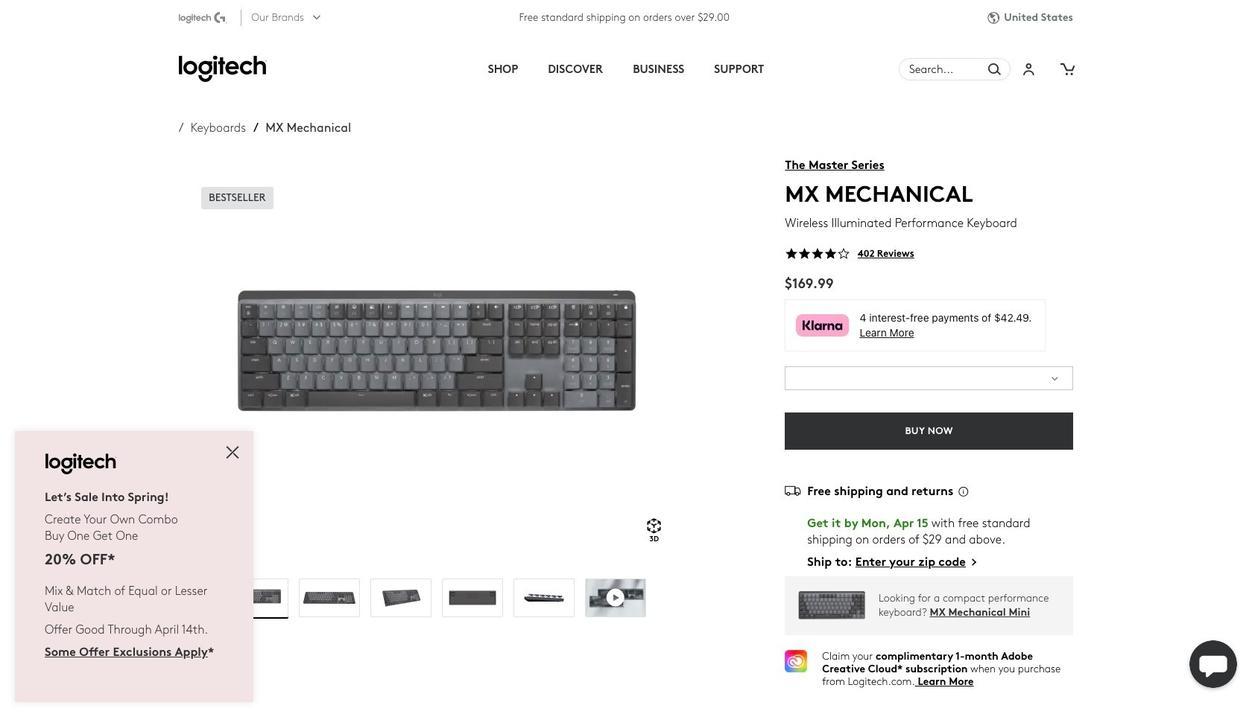Task type: describe. For each thing, give the bounding box(es) containing it.
shipping info image
[[953, 481, 976, 501]]

mx mechanical view 2 image
[[299, 580, 359, 617]]

1 vertical spatial mx mechanical view 1 image
[[228, 580, 288, 617]]

2 star image from the left
[[824, 247, 837, 260]]

logitech g image
[[179, 12, 228, 24]]

none radio mx mechanical view 2
[[299, 579, 360, 618]]

mx mechanical view 5 image
[[514, 580, 574, 617]]

site notification dialog
[[15, 432, 253, 703]]

hero logo image
[[179, 56, 267, 83]]

mx mechanical mini thumbnail image image
[[785, 583, 879, 629]]

complimentary membership to adobe creative cloud image
[[785, 650, 807, 673]]

mx mechanical view 4 image
[[443, 580, 502, 617]]

breadcrumb navigation menu element
[[179, 121, 694, 135]]

1 star image from the left
[[798, 247, 811, 260]]

none radio mx mechanical view 3
[[370, 579, 431, 618]]



Task type: locate. For each thing, give the bounding box(es) containing it.
2 star image from the left
[[811, 247, 824, 260]]

None radio
[[227, 579, 288, 618], [299, 579, 360, 618], [370, 579, 431, 618], [442, 579, 503, 618], [513, 579, 574, 618], [227, 579, 288, 618]]

1 star image from the left
[[785, 247, 798, 260]]

tab list
[[379, 36, 873, 103]]

0 horizontal spatial star image
[[798, 247, 811, 260]]

star image
[[798, 247, 811, 260], [824, 247, 837, 260]]

2 world image
[[988, 12, 1004, 24]]

none radio inside gallery option group
[[585, 579, 646, 618]]

mx mechanical view 6 image
[[586, 580, 645, 617]]

empty star image
[[837, 247, 850, 260]]

1 horizontal spatial star image
[[824, 247, 837, 260]]

none radio mx mechanical view 5
[[513, 579, 574, 618]]

star image
[[785, 247, 798, 260], [811, 247, 824, 260]]

1 horizontal spatial star image
[[811, 247, 824, 260]]

logitech region
[[0, 0, 1252, 718]]

0 vertical spatial mx mechanical view 1 image
[[179, 170, 695, 557]]

none radio mx mechanical view 4
[[442, 579, 503, 618]]

tab list inside logitech region
[[379, 36, 873, 103]]

None radio
[[585, 579, 646, 618]]

gallery option group
[[179, 562, 694, 623]]

0 horizontal spatial star image
[[785, 247, 798, 260]]

mx mechanical view 1 image
[[179, 170, 695, 557], [228, 580, 288, 617]]

mx mechanical view 3 image
[[371, 580, 431, 617]]



